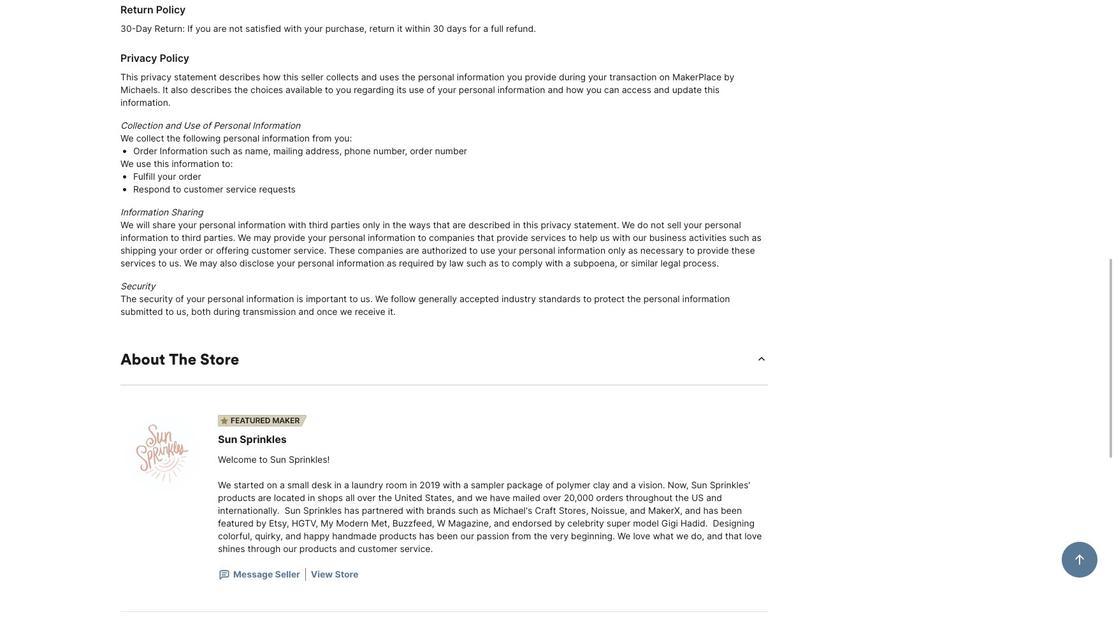 Task type: describe. For each thing, give the bounding box(es) containing it.
return
[[121, 3, 154, 16]]

collection
[[121, 120, 163, 131]]

personal
[[214, 120, 250, 131]]

information down for
[[457, 71, 505, 82]]

to left us,
[[166, 306, 174, 317]]

provide inside this privacy statement describes how this seller collects and uses the personal information you provide during your transaction on makerplace by michaels. it also describes the choices available to you regarding its use of your personal information and how you can access and update this information.
[[525, 71, 557, 82]]

are up authorized
[[453, 219, 466, 230]]

store inside dropdown button
[[200, 350, 239, 369]]

in up shops
[[334, 480, 342, 490]]

can
[[605, 84, 620, 95]]

with right comply
[[546, 258, 564, 269]]

required
[[399, 258, 434, 269]]

to inside welcome to sun sprinkles! we started on a small desk in a laundry room in 2019 with a sampler package of polymer clay and a vision. now, sun sprinkles' products are located in shops all over the united states, and we have mailed over 20,000 orders throughout the us and internationally.  sun sprinkles has partnered with brands such as michael's craft stores, noissue, and makerx, and has been featured by etsy, hgtv, my modern met, buzzfeed, w magazine, and endorsed by celebrity super model gigi hadid.  designing colorful, quirky, and happy handmade products has been our passion from the very beginning. we love what we do, and that love shines through our products and customer service.
[[259, 454, 268, 465]]

clay
[[593, 480, 610, 490]]

transmission
[[243, 306, 296, 317]]

1 love from the left
[[634, 531, 651, 542]]

within
[[405, 23, 431, 34]]

as left required
[[387, 258, 397, 269]]

personal right uses on the left top of the page
[[418, 71, 455, 82]]

1 vertical spatial information
[[160, 145, 208, 156]]

the down now, at the bottom right of page
[[676, 492, 689, 503]]

your up comply
[[498, 245, 517, 256]]

service. inside welcome to sun sprinkles! we started on a small desk in a laundry room in 2019 with a sampler package of polymer clay and a vision. now, sun sprinkles' products are located in shops all over the united states, and we have mailed over 20,000 orders throughout the us and internationally.  sun sprinkles has partnered with brands such as michael's craft stores, noissue, and makerx, and has been featured by etsy, hgtv, my modern met, buzzfeed, w magazine, and endorsed by celebrity super model gigi hadid.  designing colorful, quirky, and happy handmade products has been our passion from the very beginning. we love what we do, and that love shines through our products and customer service.
[[400, 543, 433, 554]]

disclose
[[240, 258, 274, 269]]

subpoena,
[[574, 258, 618, 269]]

sun down the located
[[285, 505, 301, 516]]

my
[[321, 518, 334, 529]]

0 vertical spatial third
[[309, 219, 328, 230]]

shipping
[[121, 245, 156, 256]]

brands
[[427, 505, 456, 516]]

us. inside information sharing we will share your personal information with third parties only in the ways that are described in this privacy statement. we do not sell your personal information to third parties. we may provide your personal information to companies that provide services to help us with our business activities such as shipping your order or offering customer service. these companies are authorized to use your personal information only as necessary to provide these services to us. we may also disclose your personal information as required by law such as to comply with a subpoena, or similar legal process.
[[169, 258, 182, 269]]

return policy
[[121, 3, 186, 16]]

handmade
[[332, 531, 377, 542]]

are inside welcome to sun sprinkles! we started on a small desk in a laundry room in 2019 with a sampler package of polymer clay and a vision. now, sun sprinkles' products are located in shops all over the united states, and we have mailed over 20,000 orders throughout the us and internationally.  sun sprinkles has partnered with brands such as michael's craft stores, noissue, and makerx, and has been featured by etsy, hgtv, my modern met, buzzfeed, w magazine, and endorsed by celebrity super model gigi hadid.  designing colorful, quirky, and happy handmade products has been our passion from the very beginning. we love what we do, and that love shines through our products and customer service.
[[258, 492, 272, 503]]

united
[[395, 492, 423, 503]]

to left comply
[[501, 258, 510, 269]]

name,
[[245, 145, 271, 156]]

access
[[622, 84, 652, 95]]

parties.
[[204, 232, 236, 243]]

a up the located
[[280, 480, 285, 490]]

your inside security the security of your personal information is important to us. we follow generally accepted industry standards to protect the personal information submitted to us, both during transmission and once we receive it.
[[187, 293, 205, 304]]

privacy policy
[[121, 52, 189, 64]]

personal inside collection and use of personal information we collect the following personal information from you: order information such as name, mailing address, phone number, order number we use this information to: fulfill your order respond to customer service requests
[[223, 133, 260, 144]]

0 horizontal spatial not
[[229, 23, 243, 34]]

provide down described
[[497, 232, 529, 243]]

sun up us at bottom
[[692, 480, 708, 490]]

1 vertical spatial products
[[380, 531, 417, 542]]

personal up 'activities'
[[705, 219, 742, 230]]

30-
[[121, 23, 136, 34]]

colorful,
[[218, 531, 253, 542]]

by inside information sharing we will share your personal information with third parties only in the ways that are described in this privacy statement. we do not sell your personal information to third parties. we may provide your personal information to companies that provide services to help us with our business activities such as shipping your order or offering customer service. these companies are authorized to use your personal information only as necessary to provide these services to us. we may also disclose your personal information as required by law such as to comply with a subpoena, or similar legal process.
[[437, 258, 447, 269]]

help
[[580, 232, 598, 243]]

room
[[386, 480, 408, 490]]

process.
[[684, 258, 719, 269]]

information inside information sharing we will share your personal information with third parties only in the ways that are described in this privacy statement. we do not sell your personal information to third parties. we may provide your personal information to companies that provide services to help us with our business activities such as shipping your order or offering customer service. these companies are authorized to use your personal information only as necessary to provide these services to us. we may also disclose your personal information as required by law such as to comply with a subpoena, or similar legal process.
[[121, 207, 169, 217]]

your inside collection and use of personal information we collect the following personal information from you: order information such as name, mailing address, phone number, order number we use this information to: fulfill your order respond to customer service requests
[[158, 171, 176, 182]]

gigi
[[662, 518, 679, 529]]

we left do
[[622, 219, 635, 230]]

and inside security the security of your personal information is important to us. we follow generally accepted industry standards to protect the personal information submitted to us, both during transmission and once we receive it.
[[299, 306, 314, 317]]

update
[[673, 84, 702, 95]]

personal down for
[[459, 84, 495, 95]]

started
[[234, 480, 264, 490]]

your right its
[[438, 84, 457, 95]]

and up model
[[630, 505, 646, 516]]

0 horizontal spatial been
[[437, 531, 458, 542]]

w
[[437, 518, 446, 529]]

do,
[[692, 531, 705, 542]]

1 horizontal spatial we
[[476, 492, 488, 503]]

and up passion
[[494, 518, 510, 529]]

once
[[317, 306, 338, 317]]

with right satisfied
[[284, 23, 302, 34]]

by up quirky, at the left
[[256, 518, 267, 529]]

we down super
[[618, 531, 631, 542]]

makerplace
[[673, 71, 722, 82]]

a left sampler
[[464, 480, 469, 490]]

very
[[550, 531, 569, 542]]

sampler
[[471, 480, 505, 490]]

and down handmade
[[340, 543, 355, 554]]

2 over from the left
[[543, 492, 562, 503]]

by up the very
[[555, 518, 565, 529]]

met,
[[371, 518, 390, 529]]

accepted
[[460, 293, 499, 304]]

information down process.
[[683, 293, 731, 304]]

and right the "do,"
[[707, 531, 723, 542]]

1 horizontal spatial our
[[461, 531, 475, 542]]

phone
[[345, 145, 371, 156]]

also inside this privacy statement describes how this seller collects and uses the personal information you provide during your transaction on makerplace by michaels. it also describes the choices available to you regarding its use of your personal information and how you can access and update this information.
[[171, 84, 188, 95]]

to left protect
[[584, 293, 592, 304]]

celebrity
[[568, 518, 605, 529]]

we up us,
[[184, 258, 197, 269]]

security
[[139, 293, 173, 304]]

information up transmission
[[247, 293, 294, 304]]

satisfied
[[246, 23, 281, 34]]

collects
[[326, 71, 359, 82]]

similar
[[631, 258, 659, 269]]

a left vision.
[[631, 480, 636, 490]]

the down endorsed
[[534, 531, 548, 542]]

to up process.
[[687, 245, 695, 256]]

a up the all
[[344, 480, 349, 490]]

us
[[600, 232, 610, 243]]

both
[[191, 306, 211, 317]]

with up the buzzfeed,
[[406, 505, 424, 516]]

1 vertical spatial services
[[121, 258, 156, 269]]

information down refund.
[[498, 84, 546, 95]]

to left help
[[569, 232, 577, 243]]

your up important
[[308, 232, 327, 243]]

use inside collection and use of personal information we collect the following personal information from you: order information such as name, mailing address, phone number, order number we use this information to: fulfill your order respond to customer service requests
[[136, 158, 151, 169]]

use
[[184, 120, 200, 131]]

use inside information sharing we will share your personal information with third parties only in the ways that are described in this privacy statement. we do not sell your personal information to third parties. we may provide your personal information to companies that provide services to help us with our business activities such as shipping your order or offering customer service. these companies are authorized to use your personal information only as necessary to provide these services to us. we may also disclose your personal information as required by law such as to comply with a subpoena, or similar legal process.
[[481, 245, 496, 256]]

the up its
[[402, 71, 416, 82]]

our inside information sharing we will share your personal information with third parties only in the ways that are described in this privacy statement. we do not sell your personal information to third parties. we may provide your personal information to companies that provide services to help us with our business activities such as shipping your order or offering customer service. these companies are authorized to use your personal information only as necessary to provide these services to us. we may also disclose your personal information as required by law such as to comply with a subpoena, or similar legal process.
[[633, 232, 647, 243]]

purchase,
[[326, 23, 367, 34]]

as up these
[[752, 232, 762, 243]]

of inside welcome to sun sprinkles! we started on a small desk in a laundry room in 2019 with a sampler package of polymer clay and a vision. now, sun sprinkles' products are located in shops all over the united states, and we have mailed over 20,000 orders throughout the us and internationally.  sun sprinkles has partnered with brands such as michael's craft stores, noissue, and makerx, and has been featured by etsy, hgtv, my modern met, buzzfeed, w magazine, and endorsed by celebrity super model gigi hadid.  designing colorful, quirky, and happy handmade products has been our passion from the very beginning. we love what we do, and that love shines through our products and customer service.
[[546, 480, 554, 490]]

in right described
[[513, 219, 521, 230]]

1 vertical spatial how
[[567, 84, 584, 95]]

transaction
[[610, 71, 657, 82]]

tabler image
[[218, 568, 231, 581]]

personal down parties
[[329, 232, 366, 243]]

1 horizontal spatial only
[[608, 245, 626, 256]]

0 horizontal spatial has
[[345, 505, 360, 516]]

information down help
[[558, 245, 606, 256]]

are right if
[[213, 23, 227, 34]]

package
[[507, 480, 543, 490]]

1 horizontal spatial may
[[254, 232, 271, 243]]

that inside welcome to sun sprinkles! we started on a small desk in a laundry room in 2019 with a sampler package of polymer clay and a vision. now, sun sprinkles' products are located in shops all over the united states, and we have mailed over 20,000 orders throughout the us and internationally.  sun sprinkles has partnered with brands such as michael's craft stores, noissue, and makerx, and has been featured by etsy, hgtv, my modern met, buzzfeed, w magazine, and endorsed by celebrity super model gigi hadid.  designing colorful, quirky, and happy handmade products has been our passion from the very beginning. we love what we do, and that love shines through our products and customer service.
[[726, 531, 743, 542]]

passion
[[477, 531, 510, 542]]

this privacy statement describes how this seller collects and uses the personal information you provide during your transaction on makerplace by michaels. it also describes the choices available to you regarding its use of your personal information and how you can access and update this information.
[[121, 71, 735, 108]]

fulfill
[[133, 171, 155, 182]]

are up required
[[406, 245, 420, 256]]

featured
[[218, 518, 254, 529]]

1 horizontal spatial has
[[420, 531, 435, 542]]

to up "receive"
[[350, 293, 358, 304]]

and right states,
[[457, 492, 473, 503]]

sprinkles'
[[710, 480, 751, 490]]

your right sell
[[684, 219, 703, 230]]

information up mailing
[[262, 133, 310, 144]]

respond
[[133, 184, 170, 195]]

your down share
[[159, 245, 177, 256]]

it
[[397, 23, 403, 34]]

privacy inside information sharing we will share your personal information with third parties only in the ways that are described in this privacy statement. we do not sell your personal information to third parties. we may provide your personal information to companies that provide services to help us with our business activities such as shipping your order or offering customer service. these companies are authorized to use your personal information only as necessary to provide these services to us. we may also disclose your personal information as required by law such as to comply with a subpoena, or similar legal process.
[[541, 219, 572, 230]]

0 vertical spatial information
[[253, 120, 301, 131]]

with right us at the right of the page
[[613, 232, 631, 243]]

in down desk
[[308, 492, 315, 503]]

to down ways on the left top of the page
[[418, 232, 427, 243]]

the up partnered
[[378, 492, 392, 503]]

full
[[491, 23, 504, 34]]

such up these
[[730, 232, 750, 243]]

we left "will"
[[121, 219, 134, 230]]

business
[[650, 232, 687, 243]]

its
[[397, 84, 407, 95]]

share
[[152, 219, 176, 230]]

0 horizontal spatial sprinkles
[[240, 433, 287, 446]]

located
[[274, 492, 305, 503]]

to down share
[[171, 232, 179, 243]]

policy for return policy
[[156, 3, 186, 16]]

0 vertical spatial that
[[433, 219, 450, 230]]

we up fulfill
[[121, 158, 134, 169]]

michaels.
[[121, 84, 160, 95]]

information down "will"
[[121, 232, 168, 243]]

with down requests
[[288, 219, 307, 230]]

beginning.
[[571, 531, 615, 542]]

modern
[[336, 518, 369, 529]]

service
[[226, 184, 257, 195]]

we down the collection
[[121, 133, 134, 144]]

1 horizontal spatial been
[[721, 505, 743, 516]]

legal
[[661, 258, 681, 269]]

you down refund.
[[507, 71, 523, 82]]

all
[[346, 492, 355, 503]]

0 horizontal spatial only
[[363, 219, 380, 230]]

personal up comply
[[519, 245, 556, 256]]

to right authorized
[[470, 245, 478, 256]]

you left can
[[587, 84, 602, 95]]

this inside information sharing we will share your personal information with third parties only in the ways that are described in this privacy statement. we do not sell your personal information to third parties. we may provide your personal information to companies that provide services to help us with our business activities such as shipping your order or offering customer service. these companies are authorized to use your personal information only as necessary to provide these services to us. we may also disclose your personal information as required by law such as to comply with a subpoena, or similar legal process.
[[523, 219, 539, 230]]

such right the law
[[467, 258, 487, 269]]

0 vertical spatial or
[[205, 245, 214, 256]]

2 vertical spatial our
[[283, 543, 297, 554]]

on inside this privacy statement describes how this seller collects and uses the personal information you provide during your transaction on makerplace by michaels. it also describes the choices available to you regarding its use of your personal information and how you can access and update this information.
[[660, 71, 670, 82]]

your left purchase,
[[304, 23, 323, 34]]

information sharing we will share your personal information with third parties only in the ways that are described in this privacy statement. we do not sell your personal information to third parties. we may provide your personal information to companies that provide services to help us with our business activities such as shipping your order or offering customer service. these companies are authorized to use your personal information only as necessary to provide these services to us. we may also disclose your personal information as required by law such as to comply with a subpoena, or similar legal process.
[[121, 207, 762, 269]]

with up states,
[[443, 480, 461, 490]]

order
[[133, 145, 157, 156]]

requests
[[259, 184, 296, 195]]

internationally.
[[218, 505, 280, 516]]

authorized
[[422, 245, 467, 256]]

personal down "these"
[[298, 258, 334, 269]]

1 horizontal spatial products
[[300, 543, 337, 554]]

we inside security the security of your personal information is important to us. we follow generally accepted industry standards to protect the personal information submitted to us, both during transmission and once we receive it.
[[340, 306, 353, 317]]

it
[[163, 84, 168, 95]]

personal up parties.
[[199, 219, 236, 230]]

0 horizontal spatial products
[[218, 492, 256, 503]]

uses
[[380, 71, 399, 82]]

information down "these"
[[337, 258, 385, 269]]

the left choices
[[234, 84, 248, 95]]

activities
[[690, 232, 727, 243]]

information up disclose
[[238, 219, 286, 230]]

a inside information sharing we will share your personal information with third parties only in the ways that are described in this privacy statement. we do not sell your personal information to third parties. we may provide your personal information to companies that provide services to help us with our business activities such as shipping your order or offering customer service. these companies are authorized to use your personal information only as necessary to provide these services to us. we may also disclose your personal information as required by law such as to comply with a subpoena, or similar legal process.
[[566, 258, 571, 269]]

this
[[121, 71, 138, 82]]

we left started
[[218, 480, 231, 490]]

of inside collection and use of personal information we collect the following personal information from you: order information such as name, mailing address, phone number, order number we use this information to: fulfill your order respond to customer service requests
[[203, 120, 211, 131]]

and up hadid.
[[686, 505, 701, 516]]

you:
[[334, 133, 352, 144]]

from inside collection and use of personal information we collect the following personal information from you: order information such as name, mailing address, phone number, order number we use this information to: fulfill your order respond to customer service requests
[[312, 133, 332, 144]]

sprinkles inside welcome to sun sprinkles! we started on a small desk in a laundry room in 2019 with a sampler package of polymer clay and a vision. now, sun sprinkles' products are located in shops all over the united states, and we have mailed over 20,000 orders throughout the us and internationally.  sun sprinkles has partnered with brands such as michael's craft stores, noissue, and makerx, and has been featured by etsy, hgtv, my modern met, buzzfeed, w magazine, and endorsed by celebrity super model gigi hadid.  designing colorful, quirky, and happy handmade products has been our passion from the very beginning. we love what we do, and that love shines through our products and customer service.
[[303, 505, 342, 516]]

we inside security the security of your personal information is important to us. we follow generally accepted industry standards to protect the personal information submitted to us, both during transmission and once we receive it.
[[375, 293, 389, 304]]



Task type: locate. For each thing, give the bounding box(es) containing it.
2 love from the left
[[745, 531, 762, 542]]

to up security
[[158, 258, 167, 269]]

customer inside welcome to sun sprinkles! we started on a small desk in a laundry room in 2019 with a sampler package of polymer clay and a vision. now, sun sprinkles' products are located in shops all over the united states, and we have mailed over 20,000 orders throughout the us and internationally.  sun sprinkles has partnered with brands such as michael's craft stores, noissue, and makerx, and has been featured by etsy, hgtv, my modern met, buzzfeed, w magazine, and endorsed by celebrity super model gigi hadid.  designing colorful, quirky, and happy handmade products has been our passion from the very beginning. we love what we do, and that love shines through our products and customer service.
[[358, 543, 398, 554]]

0 horizontal spatial on
[[267, 480, 277, 490]]

we left the "do,"
[[677, 531, 689, 542]]

0 horizontal spatial we
[[340, 306, 353, 317]]

0 vertical spatial also
[[171, 84, 188, 95]]

the inside security the security of your personal information is important to us. we follow generally accepted industry standards to protect the personal information submitted to us, both during transmission and once we receive it.
[[121, 293, 137, 304]]

the right collect
[[167, 133, 181, 144]]

to up 'sharing'
[[173, 184, 181, 195]]

1 vertical spatial our
[[461, 531, 475, 542]]

as up similar
[[629, 245, 638, 256]]

view store button
[[311, 568, 359, 581]]

1 vertical spatial from
[[512, 531, 532, 542]]

product seller avatar image
[[123, 415, 200, 492]]

0 vertical spatial from
[[312, 133, 332, 144]]

0 horizontal spatial store
[[200, 350, 239, 369]]

has down the buzzfeed,
[[420, 531, 435, 542]]

describes down statement
[[191, 84, 232, 95]]

the inside information sharing we will share your personal information with third parties only in the ways that are described in this privacy statement. we do not sell your personal information to third parties. we may provide your personal information to companies that provide services to help us with our business activities such as shipping your order or offering customer service. these companies are authorized to use your personal information only as necessary to provide these services to us. we may also disclose your personal information as required by law such as to comply with a subpoena, or similar legal process.
[[393, 219, 407, 230]]

1 vertical spatial we
[[476, 492, 488, 503]]

we right the once
[[340, 306, 353, 317]]

and up regarding
[[361, 71, 377, 82]]

2 horizontal spatial we
[[677, 531, 689, 542]]

0 vertical spatial policy
[[156, 3, 186, 16]]

2 horizontal spatial that
[[726, 531, 743, 542]]

provide down 'activities'
[[698, 245, 729, 256]]

0 horizontal spatial third
[[182, 232, 201, 243]]

as inside collection and use of personal information we collect the following personal information from you: order information such as name, mailing address, phone number, order number we use this information to: fulfill your order respond to customer service requests
[[233, 145, 243, 156]]

1 vertical spatial us.
[[361, 293, 373, 304]]

information up "will"
[[121, 207, 169, 217]]

of right its
[[427, 84, 435, 95]]

2 horizontal spatial has
[[704, 505, 719, 516]]

use right its
[[409, 84, 424, 95]]

not right do
[[651, 219, 665, 230]]

and up orders
[[613, 480, 629, 490]]

collect
[[136, 133, 164, 144]]

1 horizontal spatial customer
[[252, 245, 291, 256]]

during left transaction
[[559, 71, 586, 82]]

1 vertical spatial store
[[335, 569, 359, 580]]

service. inside information sharing we will share your personal information with third parties only in the ways that are described in this privacy statement. we do not sell your personal information to third parties. we may provide your personal information to companies that provide services to help us with our business activities such as shipping your order or offering customer service. these companies are authorized to use your personal information only as necessary to provide these services to us. we may also disclose your personal information as required by law such as to comply with a subpoena, or similar legal process.
[[294, 245, 327, 256]]

such up magazine,
[[459, 505, 479, 516]]

30
[[433, 23, 444, 34]]

day
[[136, 23, 152, 34]]

noissue,
[[591, 505, 628, 516]]

magazine,
[[448, 518, 492, 529]]

etsy,
[[269, 518, 289, 529]]

policy up return:
[[156, 3, 186, 16]]

the inside security the security of your personal information is important to us. we follow generally accepted industry standards to protect the personal information submitted to us, both during transmission and once we receive it.
[[628, 293, 642, 304]]

during inside security the security of your personal information is important to us. we follow generally accepted industry standards to protect the personal information submitted to us, both during transmission and once we receive it.
[[213, 306, 240, 317]]

2 vertical spatial we
[[677, 531, 689, 542]]

1 horizontal spatial store
[[335, 569, 359, 580]]

0 vertical spatial customer
[[184, 184, 224, 195]]

0 horizontal spatial services
[[121, 258, 156, 269]]

endorsed
[[512, 518, 553, 529]]

0 vertical spatial companies
[[429, 232, 475, 243]]

not inside information sharing we will share your personal information with third parties only in the ways that are described in this privacy statement. we do not sell your personal information to third parties. we may provide your personal information to companies that provide services to help us with our business activities such as shipping your order or offering customer service. these companies are authorized to use your personal information only as necessary to provide these services to us. we may also disclose your personal information as required by law such as to comply with a subpoena, or similar legal process.
[[651, 219, 665, 230]]

0 vertical spatial sprinkles
[[240, 433, 287, 446]]

2 vertical spatial order
[[180, 245, 203, 256]]

are
[[213, 23, 227, 34], [453, 219, 466, 230], [406, 245, 420, 256], [258, 492, 272, 503]]

welcome to sun sprinkles! we started on a small desk in a laundry room in 2019 with a sampler package of polymer clay and a vision. now, sun sprinkles' products are located in shops all over the united states, and we have mailed over 20,000 orders throughout the us and internationally.  sun sprinkles has partnered with brands such as michael's craft stores, noissue, and makerx, and has been featured by etsy, hgtv, my modern met, buzzfeed, w magazine, and endorsed by celebrity super model gigi hadid.  designing colorful, quirky, and happy handmade products has been our passion from the very beginning. we love what we do, and that love shines through our products and customer service.
[[218, 454, 765, 554]]

0 vertical spatial services
[[531, 232, 566, 243]]

such inside collection and use of personal information we collect the following personal information from you: order information such as name, mailing address, phone number, order number we use this information to: fulfill your order respond to customer service requests
[[210, 145, 230, 156]]

personal up both
[[208, 293, 244, 304]]

service. down the buzzfeed,
[[400, 543, 433, 554]]

1 vertical spatial that
[[478, 232, 495, 243]]

mailed
[[513, 492, 541, 503]]

of left polymer
[[546, 480, 554, 490]]

during right both
[[213, 306, 240, 317]]

1 vertical spatial third
[[182, 232, 201, 243]]

necessary
[[641, 245, 684, 256]]

and right access
[[654, 84, 670, 95]]

in up united on the bottom of page
[[410, 480, 417, 490]]

as inside welcome to sun sprinkles! we started on a small desk in a laundry room in 2019 with a sampler package of polymer clay and a vision. now, sun sprinkles' products are located in shops all over the united states, and we have mailed over 20,000 orders throughout the us and internationally.  sun sprinkles has partnered with brands such as michael's craft stores, noissue, and makerx, and has been featured by etsy, hgtv, my modern met, buzzfeed, w magazine, and endorsed by celebrity super model gigi hadid.  designing colorful, quirky, and happy handmade products has been our passion from the very beginning. we love what we do, and that love shines through our products and customer service.
[[481, 505, 491, 516]]

on right transaction
[[660, 71, 670, 82]]

0 vertical spatial service.
[[294, 245, 327, 256]]

view store
[[311, 569, 359, 580]]

0 vertical spatial how
[[263, 71, 281, 82]]

2 horizontal spatial our
[[633, 232, 647, 243]]

model
[[633, 518, 659, 529]]

your
[[304, 23, 323, 34], [589, 71, 607, 82], [438, 84, 457, 95], [158, 171, 176, 182], [178, 219, 197, 230], [684, 219, 703, 230], [308, 232, 327, 243], [159, 245, 177, 256], [498, 245, 517, 256], [277, 258, 295, 269], [187, 293, 205, 304]]

and right us at bottom
[[707, 492, 723, 503]]

and left can
[[548, 84, 564, 95]]

0 vertical spatial only
[[363, 219, 380, 230]]

0 vertical spatial use
[[409, 84, 424, 95]]

the for about
[[169, 350, 196, 369]]

you down the collects
[[336, 84, 352, 95]]

0 horizontal spatial the
[[121, 293, 137, 304]]

small
[[287, 480, 309, 490]]

1 vertical spatial sprinkles
[[303, 505, 342, 516]]

and inside collection and use of personal information we collect the following personal information from you: order information such as name, mailing address, phone number, order number we use this information to: fulfill your order respond to customer service requests
[[165, 120, 181, 131]]

of inside security the security of your personal information is important to us. we follow generally accepted industry standards to protect the personal information submitted to us, both during transmission and once we receive it.
[[175, 293, 184, 304]]

love down designing
[[745, 531, 762, 542]]

this down makerplace
[[705, 84, 720, 95]]

0 vertical spatial order
[[410, 145, 433, 156]]

your up can
[[589, 71, 607, 82]]

information down following
[[172, 158, 220, 169]]

from inside welcome to sun sprinkles! we started on a small desk in a laundry room in 2019 with a sampler package of polymer clay and a vision. now, sun sprinkles' products are located in shops all over the united states, and we have mailed over 20,000 orders throughout the us and internationally.  sun sprinkles has partnered with brands such as michael's craft stores, noissue, and makerx, and has been featured by etsy, hgtv, my modern met, buzzfeed, w magazine, and endorsed by celebrity super model gigi hadid.  designing colorful, quirky, and happy handmade products has been our passion from the very beginning. we love what we do, and that love shines through our products and customer service.
[[512, 531, 532, 542]]

you
[[196, 23, 211, 34], [507, 71, 523, 82], [336, 84, 352, 95], [587, 84, 602, 95]]

order left number
[[410, 145, 433, 156]]

region
[[121, 2, 769, 318]]

1 horizontal spatial or
[[620, 258, 629, 269]]

only
[[363, 219, 380, 230], [608, 245, 626, 256]]

personal
[[418, 71, 455, 82], [459, 84, 495, 95], [223, 133, 260, 144], [199, 219, 236, 230], [705, 219, 742, 230], [329, 232, 366, 243], [519, 245, 556, 256], [298, 258, 334, 269], [208, 293, 244, 304], [644, 293, 680, 304]]

how left can
[[567, 84, 584, 95]]

quirky,
[[255, 531, 283, 542]]

what
[[653, 531, 674, 542]]

0 vertical spatial us.
[[169, 258, 182, 269]]

this up available
[[283, 71, 299, 82]]

0 horizontal spatial service.
[[294, 245, 327, 256]]

shines
[[218, 543, 245, 554]]

as down the have
[[481, 505, 491, 516]]

0 horizontal spatial use
[[136, 158, 151, 169]]

privacy
[[121, 52, 157, 64]]

third left parties
[[309, 219, 328, 230]]

this inside collection and use of personal information we collect the following personal information from you: order information such as name, mailing address, phone number, order number we use this information to: fulfill your order respond to customer service requests
[[154, 158, 169, 169]]

such inside welcome to sun sprinkles! we started on a small desk in a laundry room in 2019 with a sampler package of polymer clay and a vision. now, sun sprinkles' products are located in shops all over the united states, and we have mailed over 20,000 orders throughout the us and internationally.  sun sprinkles has partnered with brands such as michael's craft stores, noissue, and makerx, and has been featured by etsy, hgtv, my modern met, buzzfeed, w magazine, and endorsed by celebrity super model gigi hadid.  designing colorful, quirky, and happy handmade products has been our passion from the very beginning. we love what we do, and that love shines through our products and customer service.
[[459, 505, 479, 516]]

0 vertical spatial describes
[[219, 71, 261, 82]]

personal down the legal
[[644, 293, 680, 304]]

only down us at the right of the page
[[608, 245, 626, 256]]

1 horizontal spatial companies
[[429, 232, 475, 243]]

1 vertical spatial also
[[220, 258, 237, 269]]

craft
[[535, 505, 557, 516]]

michael's
[[493, 505, 533, 516]]

store down both
[[200, 350, 239, 369]]

on inside welcome to sun sprinkles! we started on a small desk in a laundry room in 2019 with a sampler package of polymer clay and a vision. now, sun sprinkles' products are located in shops all over the united states, and we have mailed over 20,000 orders throughout the us and internationally.  sun sprinkles has partnered with brands such as michael's craft stores, noissue, and makerx, and has been featured by etsy, hgtv, my modern met, buzzfeed, w magazine, and endorsed by celebrity super model gigi hadid.  designing colorful, quirky, and happy handmade products has been our passion from the very beginning. we love what we do, and that love shines through our products and customer service.
[[267, 480, 277, 490]]

1 horizontal spatial service.
[[400, 543, 433, 554]]

shops
[[318, 492, 343, 503]]

days
[[447, 23, 467, 34]]

1 horizontal spatial that
[[478, 232, 495, 243]]

0 horizontal spatial from
[[312, 133, 332, 144]]

stores,
[[559, 505, 589, 516]]

by inside this privacy statement describes how this seller collects and uses the personal information you provide during your transaction on makerplace by michaels. it also describes the choices available to you regarding its use of your personal information and how you can access and update this information.
[[725, 71, 735, 82]]

a right for
[[484, 23, 489, 34]]

service.
[[294, 245, 327, 256], [400, 543, 433, 554]]

industry
[[502, 293, 536, 304]]

0 horizontal spatial may
[[200, 258, 218, 269]]

protect
[[595, 293, 625, 304]]

you right if
[[196, 23, 211, 34]]

also inside information sharing we will share your personal information with third parties only in the ways that are described in this privacy statement. we do not sell your personal information to third parties. we may provide your personal information to companies that provide services to help us with our business activities such as shipping your order or offering customer service. these companies are authorized to use your personal information only as necessary to provide these services to us. we may also disclose your personal information as required by law such as to comply with a subpoena, or similar legal process.
[[220, 258, 237, 269]]

statement
[[174, 71, 217, 82]]

1 horizontal spatial sprinkles
[[303, 505, 342, 516]]

sharing
[[171, 207, 203, 217]]

store inside button
[[335, 569, 359, 580]]

of inside this privacy statement describes how this seller collects and uses the personal information you provide during your transaction on makerplace by michaels. it also describes the choices available to you regarding its use of your personal information and how you can access and update this information.
[[427, 84, 435, 95]]

the right about
[[169, 350, 196, 369]]

information down ways on the left top of the page
[[368, 232, 416, 243]]

choices
[[251, 84, 283, 95]]

0 vertical spatial products
[[218, 492, 256, 503]]

0 vertical spatial we
[[340, 306, 353, 317]]

1 vertical spatial order
[[179, 171, 201, 182]]

customer down met,
[[358, 543, 398, 554]]

vision.
[[639, 480, 666, 490]]

message seller
[[233, 569, 300, 580]]

our down magazine,
[[461, 531, 475, 542]]

how
[[263, 71, 281, 82], [567, 84, 584, 95]]

refund.
[[506, 23, 536, 34]]

1 vertical spatial or
[[620, 258, 629, 269]]

provide down refund.
[[525, 71, 557, 82]]

0 horizontal spatial companies
[[358, 245, 404, 256]]

0 horizontal spatial during
[[213, 306, 240, 317]]

been up designing
[[721, 505, 743, 516]]

region containing return policy
[[121, 2, 769, 318]]

mailing
[[273, 145, 303, 156]]

us. inside security the security of your personal information is important to us. we follow generally accepted industry standards to protect the personal information submitted to us, both during transmission and once we receive it.
[[361, 293, 373, 304]]

makerx,
[[649, 505, 683, 516]]

1 vertical spatial use
[[136, 158, 151, 169]]

policy for privacy policy
[[160, 52, 189, 64]]

1 horizontal spatial during
[[559, 71, 586, 82]]

1 horizontal spatial from
[[512, 531, 532, 542]]

1 over from the left
[[357, 492, 376, 503]]

1 horizontal spatial not
[[651, 219, 665, 230]]

1 horizontal spatial services
[[531, 232, 566, 243]]

describes
[[219, 71, 261, 82], [191, 84, 232, 95]]

2 horizontal spatial customer
[[358, 543, 398, 554]]

the inside collection and use of personal information we collect the following personal information from you: order information such as name, mailing address, phone number, order number we use this information to: fulfill your order respond to customer service requests
[[167, 133, 181, 144]]

comply
[[512, 258, 543, 269]]

1 vertical spatial during
[[213, 306, 240, 317]]

return
[[370, 23, 395, 34]]

products down the buzzfeed,
[[380, 531, 417, 542]]

is
[[297, 293, 304, 304]]

customer inside collection and use of personal information we collect the following personal information from you: order information such as name, mailing address, phone number, order number we use this information to: fulfill your order respond to customer service requests
[[184, 184, 224, 195]]

the down security
[[121, 293, 137, 304]]

1 vertical spatial on
[[267, 480, 277, 490]]

products up the internationally.
[[218, 492, 256, 503]]

2 vertical spatial that
[[726, 531, 743, 542]]

sprinkles!
[[289, 454, 330, 465]]

follow
[[391, 293, 416, 304]]

and left the use
[[165, 120, 181, 131]]

0 horizontal spatial privacy
[[141, 71, 172, 82]]

sell
[[668, 219, 682, 230]]

1 vertical spatial privacy
[[541, 219, 572, 230]]

collection and use of personal information we collect the following personal information from you: order information such as name, mailing address, phone number, order number we use this information to: fulfill your order respond to customer service requests
[[121, 120, 468, 195]]

0 horizontal spatial over
[[357, 492, 376, 503]]

these
[[329, 245, 355, 256]]

the for security
[[121, 293, 137, 304]]

1 vertical spatial companies
[[358, 245, 404, 256]]

our down do
[[633, 232, 647, 243]]

0 vertical spatial privacy
[[141, 71, 172, 82]]

on up the located
[[267, 480, 277, 490]]

this up comply
[[523, 219, 539, 230]]

2 horizontal spatial use
[[481, 245, 496, 256]]

0 horizontal spatial or
[[205, 245, 214, 256]]

of up us,
[[175, 293, 184, 304]]

described
[[469, 219, 511, 230]]

2 vertical spatial customer
[[358, 543, 398, 554]]

information
[[457, 71, 505, 82], [498, 84, 546, 95], [262, 133, 310, 144], [172, 158, 220, 169], [238, 219, 286, 230], [121, 232, 168, 243], [368, 232, 416, 243], [558, 245, 606, 256], [337, 258, 385, 269], [247, 293, 294, 304], [683, 293, 731, 304]]

in left ways on the left top of the page
[[383, 219, 390, 230]]

0 horizontal spatial how
[[263, 71, 281, 82]]

customer inside information sharing we will share your personal information with third parties only in the ways that are described in this privacy statement. we do not sell your personal information to third parties. we may provide your personal information to companies that provide services to help us with our business activities such as shipping your order or offering customer service. these companies are authorized to use your personal information only as necessary to provide these services to us. we may also disclose your personal information as required by law such as to comply with a subpoena, or similar legal process.
[[252, 245, 291, 256]]

it.
[[388, 306, 396, 317]]

during inside this privacy statement describes how this seller collects and uses the personal information you provide during your transaction on makerplace by michaels. it also describes the choices available to you regarding its use of your personal information and how you can access and update this information.
[[559, 71, 586, 82]]

provide
[[525, 71, 557, 82], [274, 232, 306, 243], [497, 232, 529, 243], [698, 245, 729, 256]]

your right disclose
[[277, 258, 295, 269]]

1 vertical spatial the
[[169, 350, 196, 369]]

0 vertical spatial on
[[660, 71, 670, 82]]

or down parties.
[[205, 245, 214, 256]]

0 horizontal spatial that
[[433, 219, 450, 230]]

over
[[357, 492, 376, 503], [543, 492, 562, 503]]

view
[[311, 569, 333, 580]]

hgtv,
[[292, 518, 318, 529]]

sprinkles
[[240, 433, 287, 446], [303, 505, 342, 516]]

sun up welcome
[[218, 433, 238, 446]]

return:
[[155, 23, 185, 34]]

1 horizontal spatial third
[[309, 219, 328, 230]]

the inside about the store dropdown button
[[169, 350, 196, 369]]

generally
[[419, 293, 457, 304]]

1 vertical spatial been
[[437, 531, 458, 542]]

1 vertical spatial describes
[[191, 84, 232, 95]]

to
[[325, 84, 334, 95], [173, 184, 181, 195], [171, 232, 179, 243], [418, 232, 427, 243], [569, 232, 577, 243], [470, 245, 478, 256], [687, 245, 695, 256], [158, 258, 167, 269], [501, 258, 510, 269], [350, 293, 358, 304], [584, 293, 592, 304], [166, 306, 174, 317], [259, 454, 268, 465]]

use inside this privacy statement describes how this seller collects and uses the personal information you provide during your transaction on makerplace by michaels. it also describes the choices available to you regarding its use of your personal information and how you can access and update this information.
[[409, 84, 424, 95]]

offering
[[216, 245, 249, 256]]

1 horizontal spatial also
[[220, 258, 237, 269]]

2 vertical spatial information
[[121, 207, 169, 217]]

1 horizontal spatial the
[[169, 350, 196, 369]]

not
[[229, 23, 243, 34], [651, 219, 665, 230]]

1 vertical spatial only
[[608, 245, 626, 256]]

use up fulfill
[[136, 158, 151, 169]]

welcome
[[218, 454, 257, 465]]

have
[[490, 492, 511, 503]]

as left comply
[[489, 258, 499, 269]]

about the store button
[[121, 349, 769, 369]]

happy
[[304, 531, 330, 542]]

products
[[218, 492, 256, 503], [380, 531, 417, 542], [300, 543, 337, 554]]

to inside this privacy statement describes how this seller collects and uses the personal information you provide during your transaction on makerplace by michaels. it also describes the choices available to you regarding its use of your personal information and how you can access and update this information.
[[325, 84, 334, 95]]

privacy inside this privacy statement describes how this seller collects and uses the personal information you provide during your transaction on makerplace by michaels. it also describes the choices available to you regarding its use of your personal information and how you can access and update this information.
[[141, 71, 172, 82]]

and down hgtv,
[[286, 531, 301, 542]]

over up craft
[[543, 492, 562, 503]]

security the security of your personal information is important to us. we follow generally accepted industry standards to protect the personal information submitted to us, both during transmission and once we receive it.
[[121, 281, 731, 317]]

order inside information sharing we will share your personal information with third parties only in the ways that are described in this privacy statement. we do not sell your personal information to third parties. we may provide your personal information to companies that provide services to help us with our business activities such as shipping your order or offering customer service. these companies are authorized to use your personal information only as necessary to provide these services to us. we may also disclose your personal information as required by law such as to comply with a subpoena, or similar legal process.
[[180, 245, 203, 256]]

a
[[484, 23, 489, 34], [566, 258, 571, 269], [280, 480, 285, 490], [344, 480, 349, 490], [464, 480, 469, 490], [631, 480, 636, 490]]

we up it. on the top of page
[[375, 293, 389, 304]]

2 vertical spatial use
[[481, 245, 496, 256]]

throughout
[[626, 492, 673, 503]]

and down is
[[299, 306, 314, 317]]

may
[[254, 232, 271, 243], [200, 258, 218, 269]]

services up comply
[[531, 232, 566, 243]]

also down offering at the left top
[[220, 258, 237, 269]]

the left ways on the left top of the page
[[393, 219, 407, 230]]

1 vertical spatial policy
[[160, 52, 189, 64]]

now,
[[668, 480, 689, 490]]

provide up disclose
[[274, 232, 306, 243]]

1 horizontal spatial us.
[[361, 293, 373, 304]]

polymer
[[557, 480, 591, 490]]

not left satisfied
[[229, 23, 243, 34]]

sun sprinkles
[[218, 433, 287, 446]]

us,
[[177, 306, 189, 317]]

to inside collection and use of personal information we collect the following personal information from you: order information such as name, mailing address, phone number, order number we use this information to: fulfill your order respond to customer service requests
[[173, 184, 181, 195]]

our
[[633, 232, 647, 243], [461, 531, 475, 542], [283, 543, 297, 554]]

third down 'sharing'
[[182, 232, 201, 243]]

0 vertical spatial may
[[254, 232, 271, 243]]

or left similar
[[620, 258, 629, 269]]



Task type: vqa. For each thing, say whether or not it's contained in the screenshot.
the right NEW ARRIVALS
no



